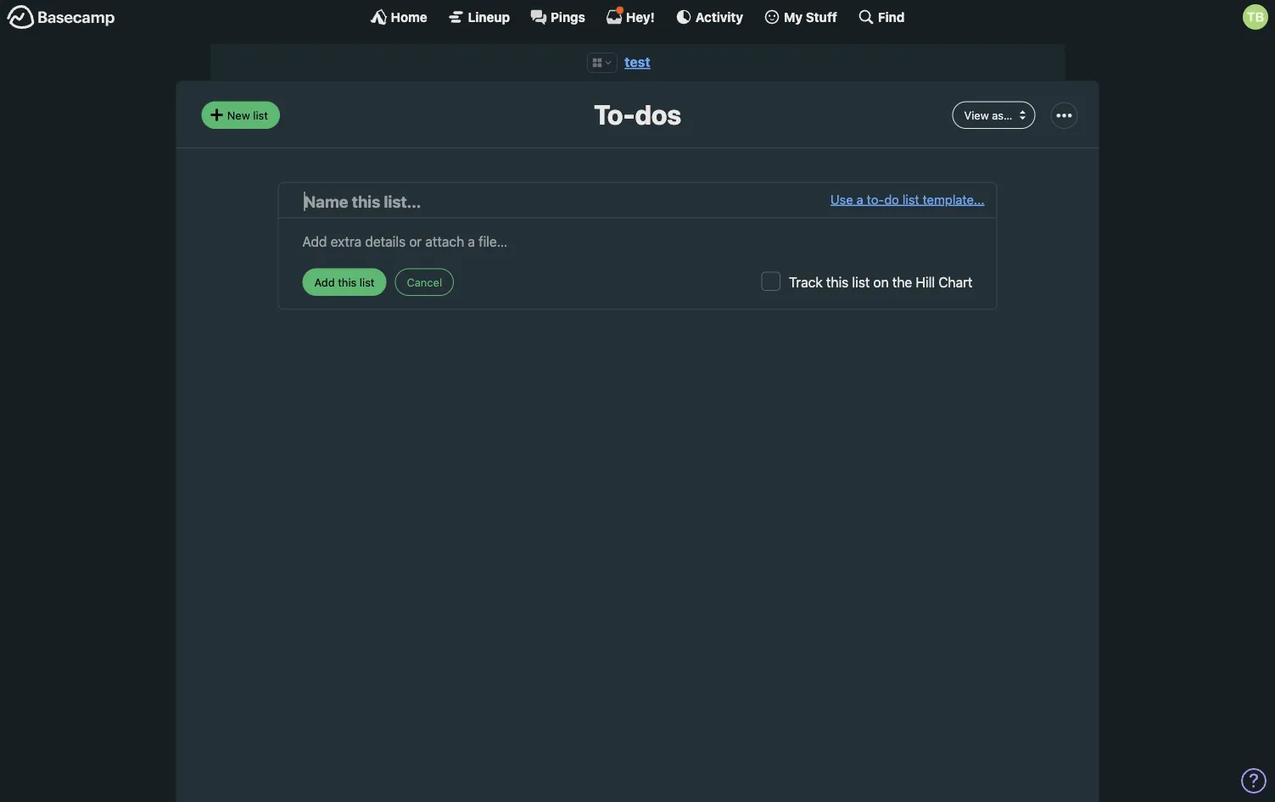 Task type: describe. For each thing, give the bounding box(es) containing it.
track
[[789, 274, 823, 290]]

hey! button
[[606, 6, 655, 25]]

to-
[[594, 98, 635, 130]]

main element
[[0, 0, 1275, 33]]

switch accounts image
[[7, 4, 115, 31]]

new list
[[227, 109, 268, 121]]

use a to-do list template... link
[[831, 189, 985, 213]]

stuff
[[806, 9, 837, 24]]

a
[[857, 192, 864, 206]]

cancel
[[407, 276, 442, 288]]

2 vertical spatial list
[[852, 274, 870, 290]]

pings button
[[530, 8, 585, 25]]

dos
[[635, 98, 681, 130]]

pings
[[551, 9, 585, 24]]

my
[[784, 9, 803, 24]]

track this list on the hill chart
[[789, 274, 973, 290]]

activity
[[696, 9, 743, 24]]

test
[[625, 54, 651, 70]]

view as… button
[[953, 101, 1036, 129]]

hill chart
[[916, 274, 973, 290]]

do
[[884, 192, 899, 206]]

activity link
[[675, 8, 743, 25]]

Name this list… text field
[[304, 189, 831, 213]]



Task type: vqa. For each thing, say whether or not it's contained in the screenshot.
2:11pm ELEMENT
no



Task type: locate. For each thing, give the bounding box(es) containing it.
2 horizontal spatial list
[[903, 192, 920, 206]]

my stuff
[[784, 9, 837, 24]]

to-dos
[[594, 98, 681, 130]]

this
[[826, 274, 849, 290]]

on
[[874, 274, 889, 290]]

as…
[[992, 109, 1013, 121]]

new list link
[[202, 101, 280, 129]]

lineup
[[468, 9, 510, 24]]

my stuff button
[[764, 8, 837, 25]]

list left the on
[[852, 274, 870, 290]]

view
[[964, 109, 989, 121]]

cancel button
[[395, 268, 454, 296]]

None text field
[[303, 227, 973, 251]]

the
[[893, 274, 912, 290]]

template...
[[923, 192, 985, 206]]

None submit
[[303, 268, 387, 296]]

test link
[[625, 54, 651, 70]]

tim burton image
[[1243, 4, 1269, 30]]

find
[[878, 9, 905, 24]]

use a to-do list template...
[[831, 192, 985, 206]]

hey!
[[626, 9, 655, 24]]

list right do
[[903, 192, 920, 206]]

to-
[[867, 192, 884, 206]]

home link
[[370, 8, 427, 25]]

home
[[391, 9, 427, 24]]

1 horizontal spatial list
[[852, 274, 870, 290]]

use
[[831, 192, 853, 206]]

new
[[227, 109, 250, 121]]

1 vertical spatial list
[[903, 192, 920, 206]]

0 vertical spatial list
[[253, 109, 268, 121]]

0 horizontal spatial list
[[253, 109, 268, 121]]

lineup link
[[448, 8, 510, 25]]

view as…
[[964, 109, 1013, 121]]

list
[[253, 109, 268, 121], [903, 192, 920, 206], [852, 274, 870, 290]]

find button
[[858, 8, 905, 25]]

list right new
[[253, 109, 268, 121]]



